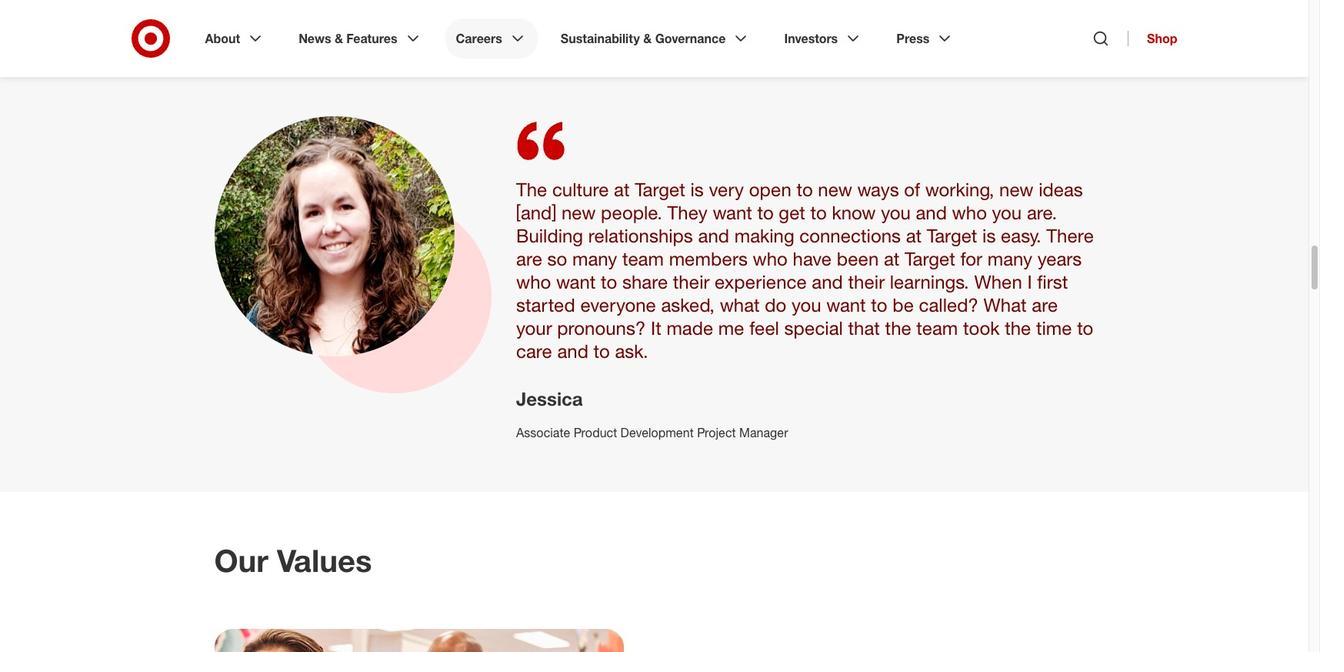 Task type: describe. For each thing, give the bounding box(es) containing it.
members
[[669, 247, 748, 270]]

first
[[1038, 270, 1068, 294]]

investors
[[785, 31, 838, 46]]

0 horizontal spatial you
[[792, 294, 821, 317]]

1 horizontal spatial want
[[713, 201, 752, 224]]

to left "get"
[[757, 201, 774, 224]]

values
[[277, 542, 372, 579]]

2 many from the left
[[988, 247, 1033, 270]]

do
[[765, 294, 787, 317]]

2 horizontal spatial want
[[827, 294, 866, 317]]

news & features link
[[288, 18, 433, 59]]

relationships
[[588, 224, 693, 247]]

everyone
[[580, 294, 656, 317]]

target down working,
[[927, 224, 978, 247]]

time
[[1036, 317, 1072, 340]]

2 horizontal spatial at
[[906, 224, 922, 247]]

news & features
[[299, 31, 398, 46]]

about link
[[194, 18, 276, 59]]

project
[[697, 425, 736, 441]]

open
[[749, 178, 792, 201]]

making
[[734, 224, 795, 247]]

shop
[[1148, 31, 1178, 46]]

2 horizontal spatial new
[[1000, 178, 1034, 201]]

and up special
[[812, 270, 843, 294]]

press
[[897, 31, 930, 46]]

the
[[516, 178, 547, 201]]

associate
[[516, 425, 570, 441]]

share
[[622, 270, 668, 294]]

and right the care
[[557, 340, 588, 363]]

culture
[[552, 178, 609, 201]]

been
[[837, 247, 879, 270]]

there
[[1047, 224, 1094, 247]]

investors link
[[774, 18, 874, 59]]

& for sustainability
[[644, 31, 652, 46]]

it
[[651, 317, 661, 340]]

2 the from the left
[[1005, 317, 1031, 340]]

sustainability
[[561, 31, 640, 46]]

target up relationships
[[635, 178, 685, 201]]

1 horizontal spatial new
[[818, 178, 852, 201]]

2 their from the left
[[848, 270, 885, 294]]

1 horizontal spatial who
[[753, 247, 788, 270]]

that
[[848, 317, 880, 340]]

ideas
[[1039, 178, 1083, 201]]

1 the from the left
[[885, 317, 912, 340]]

1 horizontal spatial is
[[983, 224, 996, 247]]

what
[[720, 294, 760, 317]]

0 vertical spatial is
[[690, 178, 704, 201]]

2 horizontal spatial you
[[992, 201, 1022, 224]]

learnings.
[[890, 270, 969, 294]]

and down very
[[698, 224, 729, 247]]

are.
[[1027, 201, 1057, 224]]

1 horizontal spatial team
[[917, 317, 958, 340]]

connections
[[800, 224, 901, 247]]

called?
[[919, 294, 979, 317]]

governance
[[656, 31, 726, 46]]

ways
[[858, 178, 899, 201]]

0 horizontal spatial who
[[516, 270, 551, 294]]

0 horizontal spatial new
[[561, 201, 596, 224]]

feel
[[749, 317, 779, 340]]

& for news
[[335, 31, 343, 46]]

to right "get"
[[811, 201, 827, 224]]



Task type: locate. For each thing, give the bounding box(es) containing it.
1 horizontal spatial many
[[988, 247, 1033, 270]]

is right for
[[983, 224, 996, 247]]

what
[[984, 294, 1027, 317]]

to right the open
[[797, 178, 813, 201]]

product
[[574, 425, 617, 441]]

new
[[818, 178, 852, 201], [1000, 178, 1034, 201], [561, 201, 596, 224]]

0 horizontal spatial want
[[556, 270, 596, 294]]

0 horizontal spatial is
[[690, 178, 704, 201]]

who up your
[[516, 270, 551, 294]]

the culture at target is very open to new ways of working, new ideas [and] new people. they want to get to know you and who you are. building relationships and making connections at target is easy. there are so many team members who have been at target for many years who want to share their experience and their learnings. when i first started everyone asked, what do you want to be called? what are your pronouns? it made me feel special that the team took the time to care and to ask.
[[516, 178, 1094, 363]]

people.
[[601, 201, 662, 224]]

years
[[1038, 247, 1082, 270]]

and right ways
[[916, 201, 947, 224]]

manager
[[739, 425, 788, 441]]

development
[[621, 425, 694, 441]]

for
[[961, 247, 983, 270]]

the left time
[[1005, 317, 1031, 340]]

at right been at top
[[884, 247, 900, 270]]

about
[[205, 31, 240, 46]]

to left share
[[601, 270, 617, 294]]

easy.
[[1001, 224, 1042, 247]]

when
[[975, 270, 1023, 294]]

new right [and] at the left top of page
[[561, 201, 596, 224]]

1 vertical spatial are
[[1032, 294, 1058, 317]]

our
[[214, 542, 269, 579]]

to left ask.
[[594, 340, 610, 363]]

news
[[299, 31, 331, 46]]

[and]
[[516, 201, 556, 224]]

to right time
[[1077, 317, 1094, 340]]

careers link
[[445, 18, 538, 59]]

their up made
[[673, 270, 710, 294]]

who
[[952, 201, 987, 224], [753, 247, 788, 270], [516, 270, 551, 294]]

want up pronouns?
[[556, 270, 596, 294]]

building
[[516, 224, 583, 247]]

the right that
[[885, 317, 912, 340]]

asked,
[[661, 294, 715, 317]]

are left so
[[516, 247, 542, 270]]

so
[[547, 247, 567, 270]]

many right for
[[988, 247, 1033, 270]]

1 horizontal spatial the
[[1005, 317, 1031, 340]]

1 horizontal spatial you
[[881, 201, 911, 224]]

you right do
[[792, 294, 821, 317]]

you
[[881, 201, 911, 224], [992, 201, 1022, 224], [792, 294, 821, 317]]

0 vertical spatial are
[[516, 247, 542, 270]]

1 & from the left
[[335, 31, 343, 46]]

is
[[690, 178, 704, 201], [983, 224, 996, 247]]

want right they
[[713, 201, 752, 224]]

1 many from the left
[[572, 247, 617, 270]]

at right culture
[[614, 178, 630, 201]]

associate product development project manager
[[516, 425, 788, 441]]

jessica
[[516, 387, 583, 411]]

at
[[614, 178, 630, 201], [906, 224, 922, 247], [884, 247, 900, 270]]

want down been at top
[[827, 294, 866, 317]]

new left ideas
[[1000, 178, 1034, 201]]

press link
[[886, 18, 966, 59]]

get
[[779, 201, 805, 224]]

at down of
[[906, 224, 922, 247]]

our values
[[214, 542, 372, 579]]

the
[[885, 317, 912, 340], [1005, 317, 1031, 340]]

0 horizontal spatial at
[[614, 178, 630, 201]]

their left be
[[848, 270, 885, 294]]

0 vertical spatial team
[[622, 247, 664, 270]]

started
[[516, 294, 575, 317]]

2 & from the left
[[644, 31, 652, 46]]

a person smiling for the camera image
[[214, 116, 455, 357]]

features
[[347, 31, 398, 46]]

0 horizontal spatial the
[[885, 317, 912, 340]]

and
[[916, 201, 947, 224], [698, 224, 729, 247], [812, 270, 843, 294], [557, 340, 588, 363]]

many right so
[[572, 247, 617, 270]]

sustainability & governance
[[561, 31, 726, 46]]

experience
[[715, 270, 807, 294]]

target left for
[[905, 247, 955, 270]]

their
[[673, 270, 710, 294], [848, 270, 885, 294]]

shop link
[[1129, 31, 1178, 46]]

be
[[893, 294, 914, 317]]

pronouns?
[[557, 317, 646, 340]]

0 horizontal spatial team
[[622, 247, 664, 270]]

to
[[797, 178, 813, 201], [757, 201, 774, 224], [811, 201, 827, 224], [601, 270, 617, 294], [871, 294, 888, 317], [1077, 317, 1094, 340], [594, 340, 610, 363]]

1 their from the left
[[673, 270, 710, 294]]

care
[[516, 340, 552, 363]]

to left be
[[871, 294, 888, 317]]

target
[[635, 178, 685, 201], [927, 224, 978, 247], [905, 247, 955, 270]]

1 horizontal spatial are
[[1032, 294, 1058, 317]]

made
[[667, 317, 713, 340]]

1 horizontal spatial &
[[644, 31, 652, 46]]

who left have
[[753, 247, 788, 270]]

2 horizontal spatial who
[[952, 201, 987, 224]]

team right be
[[917, 317, 958, 340]]

is left very
[[690, 178, 704, 201]]

you left are.
[[992, 201, 1022, 224]]

are right what
[[1032, 294, 1058, 317]]

new left ways
[[818, 178, 852, 201]]

they
[[667, 201, 708, 224]]

careers
[[456, 31, 503, 46]]

special
[[784, 317, 843, 340]]

many
[[572, 247, 617, 270], [988, 247, 1033, 270]]

&
[[335, 31, 343, 46], [644, 31, 652, 46]]

me
[[718, 317, 744, 340]]

sustainability & governance link
[[550, 18, 762, 59]]

i
[[1028, 270, 1032, 294]]

1 horizontal spatial their
[[848, 270, 885, 294]]

your
[[516, 317, 552, 340]]

0 horizontal spatial many
[[572, 247, 617, 270]]

team
[[622, 247, 664, 270], [917, 317, 958, 340]]

0 horizontal spatial &
[[335, 31, 343, 46]]

have
[[793, 247, 832, 270]]

1 vertical spatial is
[[983, 224, 996, 247]]

team down people. at the top of page
[[622, 247, 664, 270]]

& left governance
[[644, 31, 652, 46]]

who up for
[[952, 201, 987, 224]]

are
[[516, 247, 542, 270], [1032, 294, 1058, 317]]

1 horizontal spatial at
[[884, 247, 900, 270]]

know
[[832, 201, 876, 224]]

very
[[709, 178, 744, 201]]

took
[[963, 317, 1000, 340]]

you right the 'know' at right
[[881, 201, 911, 224]]

want
[[713, 201, 752, 224], [556, 270, 596, 294], [827, 294, 866, 317]]

ask.
[[615, 340, 648, 363]]

& right news
[[335, 31, 343, 46]]

1 vertical spatial team
[[917, 317, 958, 340]]

working,
[[926, 178, 995, 201]]

of
[[904, 178, 920, 201]]

0 horizontal spatial are
[[516, 247, 542, 270]]

0 horizontal spatial their
[[673, 270, 710, 294]]



Task type: vqa. For each thing, say whether or not it's contained in the screenshot.
Don
no



